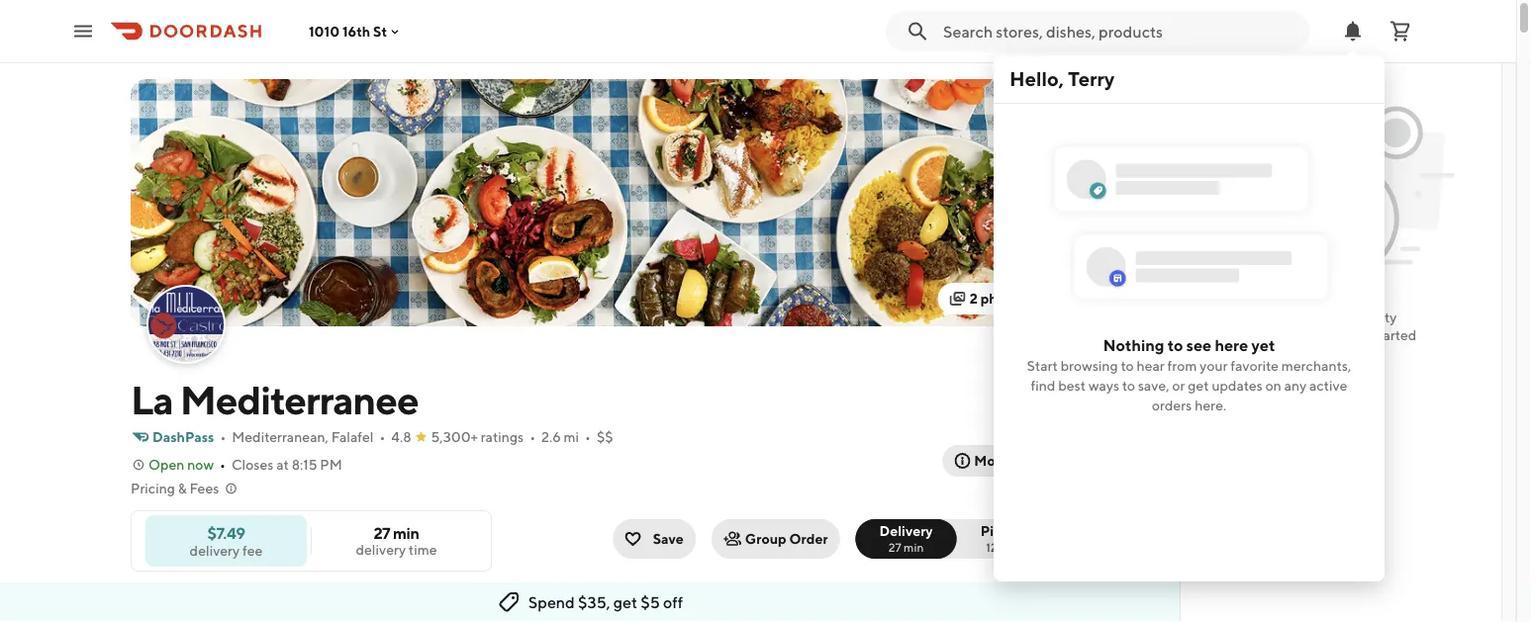 Task type: vqa. For each thing, say whether or not it's contained in the screenshot.
Chick- within the Chick-fil-A® Sandwich Meal A boneless breast of chicken seasoned to perfection, freshly breaded, pressure cooked in 100% refined peanut oil.
no



Task type: describe. For each thing, give the bounding box(es) containing it.
get inside your cart is empty add items to get started
[[1349, 327, 1370, 344]]

hello, terry
[[1010, 67, 1115, 91]]

$$
[[597, 429, 613, 446]]

orders
[[1152, 397, 1192, 414]]

more
[[975, 453, 1009, 469]]

closes
[[232, 457, 274, 473]]

1010
[[309, 23, 340, 39]]

$7.49
[[207, 524, 245, 543]]

pricing
[[131, 481, 175, 497]]

• right now
[[220, 457, 226, 473]]

$5
[[641, 594, 660, 612]]

notification bell image
[[1342, 19, 1365, 43]]

browsing
[[1061, 358, 1119, 374]]

delivery inside 27 min delivery time
[[356, 542, 406, 558]]

cart
[[1318, 309, 1342, 326]]

5,300+
[[431, 429, 478, 446]]

photos
[[981, 291, 1026, 307]]

open now
[[149, 457, 214, 473]]

dashpass
[[152, 429, 214, 446]]

2 photos
[[970, 291, 1026, 307]]

delivery inside $7.49 delivery fee
[[190, 543, 240, 559]]

start
[[1027, 358, 1058, 374]]

save button
[[614, 520, 696, 559]]

1010 16th st
[[309, 23, 387, 39]]

Store search: begin typing to search for stores available on DoorDash text field
[[944, 20, 1298, 42]]

from
[[1168, 358, 1198, 374]]

your cart is empty add items to get started
[[1266, 309, 1417, 344]]

ways
[[1089, 378, 1120, 394]]

4.8
[[391, 429, 411, 446]]

to inside your cart is empty add items to get started
[[1333, 327, 1346, 344]]

spend $35, get $5 off
[[529, 594, 683, 612]]

min for delivery
[[904, 541, 924, 555]]

open
[[149, 457, 185, 473]]

find
[[1031, 378, 1056, 394]]

or
[[1173, 378, 1186, 394]]

save
[[653, 531, 684, 548]]

la mediterranee
[[131, 376, 418, 423]]

5,300+ ratings •
[[431, 429, 536, 446]]

hear
[[1137, 358, 1165, 374]]

your
[[1200, 358, 1228, 374]]

mediterranean, falafel
[[232, 429, 374, 446]]

hello,
[[1010, 67, 1064, 91]]

empty
[[1357, 309, 1398, 326]]

mediterranee
[[180, 376, 418, 423]]

more info button
[[943, 446, 1050, 477]]

open menu image
[[71, 19, 95, 43]]

yet
[[1252, 336, 1276, 355]]

2 photos button
[[938, 283, 1038, 315]]

fee
[[243, 543, 263, 559]]

on
[[1266, 378, 1282, 394]]

la
[[131, 376, 173, 423]]

info
[[1012, 453, 1038, 469]]

1010 16th st button
[[309, 23, 403, 39]]

now
[[187, 457, 214, 473]]

st
[[373, 23, 387, 39]]

12
[[987, 541, 998, 555]]

pricing & fees button
[[131, 479, 239, 499]]

group
[[745, 531, 787, 548]]

fees
[[190, 481, 219, 497]]

favorite
[[1231, 358, 1279, 374]]

27 inside delivery 27 min
[[889, 541, 902, 555]]

• closes at 8:15 pm
[[220, 457, 342, 473]]

started
[[1373, 327, 1417, 344]]

active
[[1310, 378, 1348, 394]]

&
[[178, 481, 187, 497]]

min inside 27 min delivery time
[[393, 524, 419, 543]]



Task type: locate. For each thing, give the bounding box(es) containing it.
pricing & fees
[[131, 481, 219, 497]]

1 horizontal spatial delivery
[[356, 542, 406, 558]]

more info
[[975, 453, 1038, 469]]

min for pickup
[[1000, 541, 1020, 555]]

spend
[[529, 594, 575, 612]]

to down cart on the right of page
[[1333, 327, 1346, 344]]

is
[[1345, 309, 1354, 326]]

pickup
[[981, 523, 1026, 540]]

time
[[409, 542, 437, 558]]

27
[[374, 524, 390, 543], [889, 541, 902, 555]]

order
[[790, 531, 828, 548]]

min inside delivery 27 min
[[904, 541, 924, 555]]

27 min delivery time
[[356, 524, 437, 558]]

27 down delivery
[[889, 541, 902, 555]]

min inside pickup 12 min
[[1000, 541, 1020, 555]]

get right or
[[1188, 378, 1210, 394]]

updates
[[1212, 378, 1263, 394]]

delivery
[[880, 523, 933, 540]]

off
[[663, 594, 683, 612]]

0 horizontal spatial min
[[393, 524, 419, 543]]

delivery left the fee
[[190, 543, 240, 559]]

$7.49 delivery fee
[[190, 524, 263, 559]]

dashpass •
[[152, 429, 226, 446]]

delivery 27 min
[[880, 523, 933, 555]]

to down nothing
[[1121, 358, 1134, 374]]

8:15
[[292, 457, 317, 473]]

get left "$5"
[[614, 594, 638, 612]]

to
[[1333, 327, 1346, 344], [1168, 336, 1184, 355], [1121, 358, 1134, 374], [1123, 378, 1136, 394]]

2 vertical spatial get
[[614, 594, 638, 612]]

any
[[1285, 378, 1307, 394]]

to right ways
[[1123, 378, 1136, 394]]

get
[[1349, 327, 1370, 344], [1188, 378, 1210, 394], [614, 594, 638, 612]]

1 vertical spatial get
[[1188, 378, 1210, 394]]

• left 2.6
[[530, 429, 536, 446]]

nothing
[[1104, 336, 1165, 355]]

ratings
[[481, 429, 524, 446]]

2.6
[[542, 429, 561, 446]]

$35,
[[578, 594, 611, 612]]

falafel
[[331, 429, 374, 446]]

group order button
[[712, 520, 840, 559]]

None radio
[[856, 520, 957, 559], [945, 520, 1050, 559], [856, 520, 957, 559], [945, 520, 1050, 559]]

la mediterranee image
[[131, 79, 1050, 327], [149, 287, 224, 362]]

27 inside 27 min delivery time
[[374, 524, 390, 543]]

items
[[1296, 327, 1330, 344]]

mi
[[564, 429, 579, 446]]

here.
[[1195, 397, 1227, 414]]

mediterranean,
[[232, 429, 329, 446]]

1 horizontal spatial min
[[904, 541, 924, 555]]

nothing to see here yet start browsing to hear from your favorite merchants, find best ways to save, or get updates on any active orders here.
[[1027, 336, 1352, 414]]

min
[[393, 524, 419, 543], [904, 541, 924, 555], [1000, 541, 1020, 555]]

2 horizontal spatial get
[[1349, 327, 1370, 344]]

get down is
[[1349, 327, 1370, 344]]

2 horizontal spatial min
[[1000, 541, 1020, 555]]

min down delivery
[[904, 541, 924, 555]]

min down 4.8
[[393, 524, 419, 543]]

0 horizontal spatial get
[[614, 594, 638, 612]]

pickup 12 min
[[981, 523, 1026, 555]]

0 items, open order cart image
[[1389, 19, 1413, 43]]

merchants,
[[1282, 358, 1352, 374]]

to up from
[[1168, 336, 1184, 355]]

0 vertical spatial get
[[1349, 327, 1370, 344]]

• right dashpass
[[220, 429, 226, 446]]

order methods option group
[[856, 520, 1050, 559]]

get inside nothing to see here yet start browsing to hear from your favorite merchants, find best ways to save, or get updates on any active orders here.
[[1188, 378, 1210, 394]]

• left 4.8
[[380, 429, 386, 446]]

min down pickup
[[1000, 541, 1020, 555]]

delivery left the "time" at the left of page
[[356, 542, 406, 558]]

save,
[[1139, 378, 1170, 394]]

here
[[1215, 336, 1249, 355]]

at
[[276, 457, 289, 473]]

terry
[[1069, 67, 1115, 91]]

add
[[1266, 327, 1293, 344]]

1 horizontal spatial 27
[[889, 541, 902, 555]]

pm
[[320, 457, 342, 473]]

0 horizontal spatial delivery
[[190, 543, 240, 559]]

group order
[[745, 531, 828, 548]]

0 horizontal spatial 27
[[374, 524, 390, 543]]

1 horizontal spatial get
[[1188, 378, 1210, 394]]

2.6 mi • $$
[[542, 429, 613, 446]]

2
[[970, 291, 978, 307]]

•
[[220, 429, 226, 446], [380, 429, 386, 446], [530, 429, 536, 446], [585, 429, 591, 446], [220, 457, 226, 473]]

27 left the "time" at the left of page
[[374, 524, 390, 543]]

your
[[1286, 309, 1315, 326]]

delivery
[[356, 542, 406, 558], [190, 543, 240, 559]]

best
[[1059, 378, 1086, 394]]

• right mi
[[585, 429, 591, 446]]

see
[[1187, 336, 1212, 355]]

16th
[[343, 23, 371, 39]]



